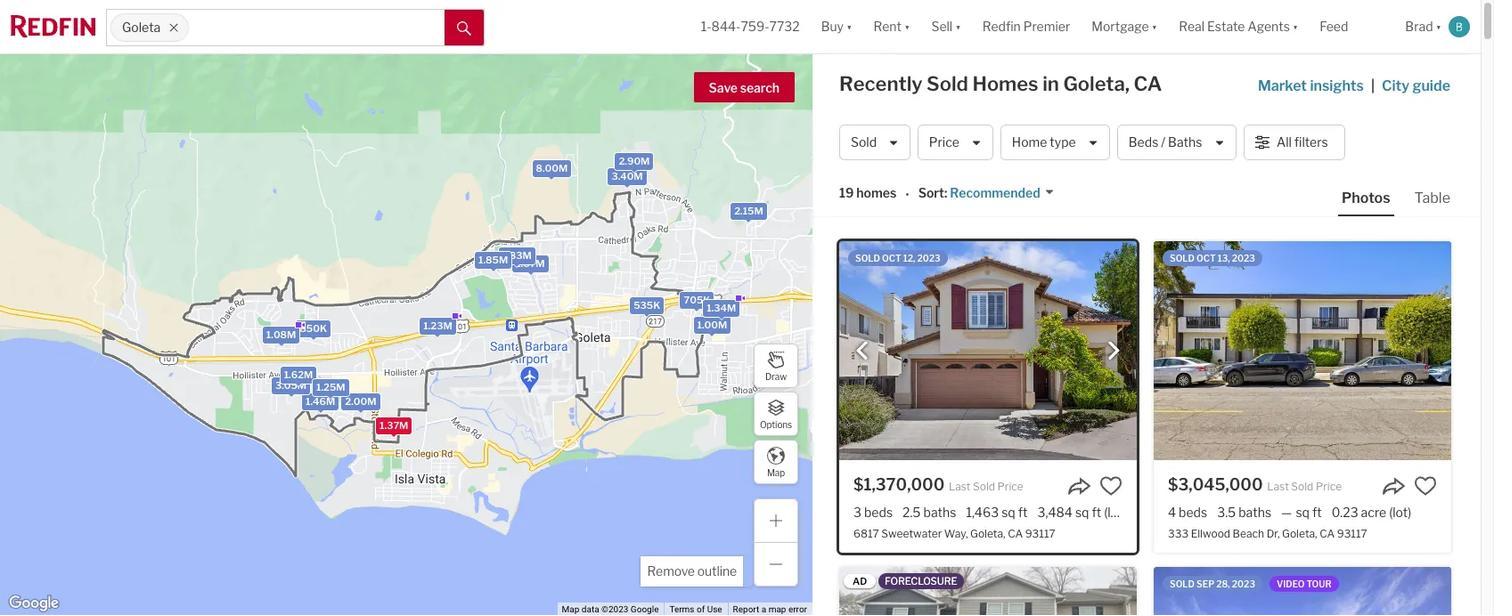 Task type: describe. For each thing, give the bounding box(es) containing it.
next button image
[[1105, 342, 1123, 360]]

3.5
[[1217, 505, 1236, 520]]

5 ▾ from the left
[[1293, 19, 1299, 34]]

1.00m
[[697, 319, 727, 331]]

homes
[[857, 186, 897, 201]]

3.40m
[[612, 170, 643, 183]]

favorite button image
[[1100, 475, 1123, 498]]

real
[[1179, 19, 1205, 34]]

19 homes •
[[839, 186, 909, 202]]

sold for sold sep 28, 2023
[[1170, 579, 1195, 590]]

all
[[1277, 135, 1292, 150]]

rent ▾
[[874, 19, 910, 34]]

price for $1,370,000
[[998, 480, 1024, 494]]

sq for 1,463
[[1002, 505, 1016, 520]]

mortgage ▾ button
[[1081, 0, 1168, 53]]

3 beds
[[854, 505, 893, 520]]

rent
[[874, 19, 902, 34]]

search
[[740, 80, 780, 95]]

table
[[1415, 190, 1451, 207]]

▾ for mortgage ▾
[[1152, 19, 1158, 34]]

sell ▾ button
[[931, 0, 961, 53]]

google image
[[4, 593, 63, 616]]

rent ▾ button
[[874, 0, 910, 53]]

options
[[760, 419, 792, 430]]

•
[[906, 187, 909, 202]]

:
[[944, 186, 947, 201]]

sell ▾
[[931, 19, 961, 34]]

previous button image
[[854, 342, 871, 360]]

photo of 39 san pica way, goleta, ca 93117 image
[[1154, 568, 1452, 616]]

2.15m
[[734, 205, 763, 217]]

759-
[[741, 19, 769, 34]]

2.90m
[[619, 155, 650, 167]]

2023 for sold sep 28, 2023
[[1232, 579, 1255, 590]]

last sold price for $3,045,000
[[1267, 480, 1342, 494]]

terms of use
[[670, 605, 722, 615]]

favorite button checkbox
[[1414, 475, 1437, 498]]

ft for 1,463 sq ft
[[1018, 505, 1028, 520]]

1 (lot) from the left
[[1104, 505, 1127, 520]]

recommended
[[950, 186, 1040, 201]]

of
[[697, 605, 705, 615]]

8.00m
[[536, 162, 568, 174]]

sold inside button
[[851, 135, 877, 150]]

sq for —
[[1296, 505, 1310, 520]]

▾ for sell ▾
[[955, 19, 961, 34]]

1-
[[701, 19, 712, 34]]

real estate agents ▾ button
[[1168, 0, 1309, 53]]

home type
[[1012, 135, 1076, 150]]

report a map error link
[[733, 605, 807, 615]]

map button
[[754, 440, 798, 485]]

535k
[[634, 299, 660, 312]]

estate
[[1207, 19, 1245, 34]]

sold sep 28, 2023
[[1170, 579, 1255, 590]]

report
[[733, 605, 759, 615]]

oct for 12,
[[882, 253, 901, 264]]

|
[[1371, 78, 1375, 94]]

remove
[[647, 564, 695, 579]]

sold up — sq ft
[[1291, 480, 1314, 494]]

0 horizontal spatial ca
[[1008, 528, 1023, 541]]

data
[[582, 605, 599, 615]]

$3,045,000
[[1168, 476, 1263, 495]]

333 ellwood beach dr, goleta, ca 93117
[[1168, 528, 1367, 541]]

market
[[1258, 78, 1307, 94]]

2.00m
[[345, 396, 377, 409]]

sell ▾ button
[[921, 0, 972, 53]]

705k
[[684, 294, 710, 307]]

brad
[[1405, 19, 1433, 34]]

agents
[[1248, 19, 1290, 34]]

way,
[[944, 528, 968, 541]]

save search
[[709, 80, 780, 95]]

1.62m
[[284, 369, 313, 381]]

buy
[[821, 19, 844, 34]]

0 horizontal spatial goleta,
[[970, 528, 1006, 541]]

3,484
[[1038, 505, 1073, 520]]

1.08m
[[266, 329, 296, 341]]

video
[[1277, 579, 1305, 590]]

1 vertical spatial 1.37m
[[380, 420, 408, 432]]

sold oct 12, 2023
[[855, 253, 941, 264]]

report a map error
[[733, 605, 807, 615]]

baths for $3,045,000
[[1239, 505, 1272, 520]]

beds / baths
[[1129, 135, 1202, 150]]

0.23 acre (lot)
[[1332, 505, 1412, 520]]

last for $1,370,000
[[949, 480, 971, 494]]

beach
[[1233, 528, 1264, 541]]

0.23
[[1332, 505, 1358, 520]]

type
[[1050, 135, 1076, 150]]

rent ▾ button
[[863, 0, 921, 53]]

— sq ft
[[1281, 505, 1322, 520]]

sq for 3,484
[[1075, 505, 1089, 520]]

draw
[[765, 371, 787, 382]]

sort :
[[918, 186, 947, 201]]

oct for 13,
[[1197, 253, 1216, 264]]

$1,370,000
[[854, 476, 945, 495]]

beds for $1,370,000
[[864, 505, 893, 520]]

map region
[[0, 6, 991, 616]]

1 93117 from the left
[[1025, 528, 1056, 541]]

price button
[[918, 125, 993, 160]]

error
[[789, 605, 807, 615]]

sold down sell ▾ dropdown button
[[927, 72, 968, 95]]

feed button
[[1309, 0, 1395, 53]]

photo of 6817 sweetwater way, goleta, ca 93117 image
[[839, 241, 1137, 461]]

844-
[[712, 19, 741, 34]]

13,
[[1218, 253, 1230, 264]]

mortgage ▾ button
[[1092, 0, 1158, 53]]

▾ for buy ▾
[[846, 19, 852, 34]]

save search button
[[694, 72, 795, 102]]

tour
[[1307, 579, 1332, 590]]

buy ▾
[[821, 19, 852, 34]]

buy ▾ button
[[811, 0, 863, 53]]

ellwood
[[1191, 528, 1231, 541]]

ad region
[[839, 568, 1137, 616]]

2 (lot) from the left
[[1389, 505, 1412, 520]]

google
[[631, 605, 659, 615]]

333
[[1168, 528, 1189, 541]]



Task type: locate. For each thing, give the bounding box(es) containing it.
2 last sold price from the left
[[1267, 480, 1342, 494]]

▾ right "agents" at right
[[1293, 19, 1299, 34]]

real estate agents ▾ link
[[1179, 0, 1299, 53]]

ca down 0.23 on the right
[[1320, 528, 1335, 541]]

ft
[[1018, 505, 1028, 520], [1092, 505, 1102, 520], [1312, 505, 1322, 520]]

last sold price
[[949, 480, 1024, 494], [1267, 480, 1342, 494]]

2023 for sold oct 13, 2023
[[1232, 253, 1255, 264]]

1 horizontal spatial 93117
[[1337, 528, 1367, 541]]

sold up 1,463
[[973, 480, 995, 494]]

submit search image
[[457, 21, 471, 35]]

guide
[[1413, 78, 1451, 94]]

goleta, for recently sold homes in goleta, ca
[[1063, 72, 1130, 95]]

goleta, right in
[[1063, 72, 1130, 95]]

map
[[769, 605, 786, 615]]

sold for sold oct 13, 2023
[[1170, 253, 1195, 264]]

/
[[1161, 135, 1166, 150]]

1 oct from the left
[[882, 253, 901, 264]]

1 horizontal spatial price
[[998, 480, 1024, 494]]

ft for 3,484 sq ft (lot)
[[1092, 505, 1102, 520]]

goleta, for 333 ellwood beach dr, goleta, ca 93117
[[1282, 528, 1318, 541]]

redfin premier button
[[972, 0, 1081, 53]]

3.05m
[[275, 379, 307, 392]]

goleta,
[[1063, 72, 1130, 95], [970, 528, 1006, 541], [1282, 528, 1318, 541]]

1 horizontal spatial ft
[[1092, 505, 1102, 520]]

2 93117 from the left
[[1337, 528, 1367, 541]]

1 sq from the left
[[1002, 505, 1016, 520]]

video tour
[[1277, 579, 1332, 590]]

▾ for brad ▾
[[1436, 19, 1442, 34]]

0 horizontal spatial sq
[[1002, 505, 1016, 520]]

recently sold homes in goleta, ca
[[839, 72, 1162, 95]]

2 baths from the left
[[1239, 505, 1272, 520]]

table button
[[1411, 189, 1454, 215]]

1 beds from the left
[[864, 505, 893, 520]]

acre
[[1361, 505, 1387, 520]]

buy ▾ button
[[821, 0, 852, 53]]

market insights | city guide
[[1258, 78, 1451, 94]]

1.37m
[[516, 258, 545, 270], [380, 420, 408, 432]]

favorite button image
[[1414, 475, 1437, 498]]

home
[[1012, 135, 1047, 150]]

sold left 12, at the right of page
[[855, 253, 880, 264]]

2023 for sold oct 12, 2023
[[917, 253, 941, 264]]

3 sq from the left
[[1296, 505, 1310, 520]]

2 ft from the left
[[1092, 505, 1102, 520]]

price inside button
[[929, 135, 960, 150]]

0 horizontal spatial oct
[[882, 253, 901, 264]]

baths for $1,370,000
[[924, 505, 956, 520]]

(lot) right acre
[[1389, 505, 1412, 520]]

last sold price for $1,370,000
[[949, 480, 1024, 494]]

2 beds from the left
[[1179, 505, 1208, 520]]

ft for — sq ft
[[1312, 505, 1322, 520]]

2 horizontal spatial ft
[[1312, 505, 1322, 520]]

market insights link
[[1258, 58, 1364, 97]]

goleta, down — sq ft
[[1282, 528, 1318, 541]]

last up 1,463
[[949, 480, 971, 494]]

2 horizontal spatial ca
[[1320, 528, 1335, 541]]

sold
[[855, 253, 880, 264], [1170, 253, 1195, 264], [1170, 579, 1195, 590]]

2023 right 12, at the right of page
[[917, 253, 941, 264]]

6817 sweetwater way, goleta, ca 93117
[[854, 528, 1056, 541]]

insights
[[1310, 78, 1364, 94]]

sold left 13,
[[1170, 253, 1195, 264]]

save
[[709, 80, 738, 95]]

850k
[[300, 323, 327, 335]]

—
[[1281, 505, 1292, 520]]

1,463
[[966, 505, 999, 520]]

oct left 13,
[[1197, 253, 1216, 264]]

93117 down 3,484
[[1025, 528, 1056, 541]]

map down options on the bottom
[[767, 467, 785, 478]]

12,
[[903, 253, 915, 264]]

last up —
[[1267, 480, 1289, 494]]

1 horizontal spatial oct
[[1197, 253, 1216, 264]]

beds
[[864, 505, 893, 520], [1179, 505, 1208, 520]]

6 ▾ from the left
[[1436, 19, 1442, 34]]

1 vertical spatial map
[[562, 605, 579, 615]]

1 horizontal spatial beds
[[1179, 505, 1208, 520]]

2 last from the left
[[1267, 480, 1289, 494]]

19
[[839, 186, 854, 201]]

sq right —
[[1296, 505, 1310, 520]]

oct left 12, at the right of page
[[882, 253, 901, 264]]

sold button
[[839, 125, 910, 160]]

map
[[767, 467, 785, 478], [562, 605, 579, 615]]

terms
[[670, 605, 695, 615]]

map for map
[[767, 467, 785, 478]]

price for $3,045,000
[[1316, 480, 1342, 494]]

redfin
[[983, 19, 1021, 34]]

4 ▾ from the left
[[1152, 19, 1158, 34]]

brad ▾
[[1405, 19, 1442, 34]]

0 horizontal spatial 93117
[[1025, 528, 1056, 541]]

map inside button
[[767, 467, 785, 478]]

28,
[[1217, 579, 1230, 590]]

map left data
[[562, 605, 579, 615]]

0 horizontal spatial last sold price
[[949, 480, 1024, 494]]

1 horizontal spatial (lot)
[[1389, 505, 1412, 520]]

baths up beach
[[1239, 505, 1272, 520]]

2 ▾ from the left
[[904, 19, 910, 34]]

0 horizontal spatial beds
[[864, 505, 893, 520]]

1.23m
[[423, 320, 452, 332]]

▾ right sell
[[955, 19, 961, 34]]

goleta, down 1,463
[[970, 528, 1006, 541]]

1.25m
[[316, 381, 345, 394]]

draw button
[[754, 344, 798, 388]]

sweetwater
[[881, 528, 942, 541]]

3
[[854, 505, 862, 520]]

premier
[[1024, 19, 1070, 34]]

photos
[[1342, 190, 1391, 207]]

mortgage
[[1092, 19, 1149, 34]]

1 horizontal spatial map
[[767, 467, 785, 478]]

1 baths from the left
[[924, 505, 956, 520]]

▾ right mortgage
[[1152, 19, 1158, 34]]

1.34m
[[707, 302, 736, 315]]

1 last from the left
[[949, 480, 971, 494]]

price up 1,463 sq ft
[[998, 480, 1024, 494]]

outline
[[697, 564, 737, 579]]

2023 right 13,
[[1232, 253, 1255, 264]]

last sold price up — sq ft
[[1267, 480, 1342, 494]]

1 horizontal spatial last sold price
[[1267, 480, 1342, 494]]

ca for 333 ellwood beach dr, goleta, ca 93117
[[1320, 528, 1335, 541]]

0 vertical spatial map
[[767, 467, 785, 478]]

favorite button checkbox
[[1100, 475, 1123, 498]]

2023 right 28,
[[1232, 579, 1255, 590]]

1 horizontal spatial last
[[1267, 480, 1289, 494]]

dr,
[[1267, 528, 1280, 541]]

map for map data ©2023 google
[[562, 605, 579, 615]]

filters
[[1295, 135, 1328, 150]]

4 beds
[[1168, 505, 1208, 520]]

1 horizontal spatial 1.37m
[[516, 258, 545, 270]]

sort
[[918, 186, 944, 201]]

3 ▾ from the left
[[955, 19, 961, 34]]

beds right 4 at the bottom
[[1179, 505, 1208, 520]]

sold for sold oct 12, 2023
[[855, 253, 880, 264]]

ft down favorite button checkbox
[[1092, 505, 1102, 520]]

beds right the 3
[[864, 505, 893, 520]]

93117 down 0.23 on the right
[[1337, 528, 1367, 541]]

0 horizontal spatial map
[[562, 605, 579, 615]]

2 horizontal spatial sq
[[1296, 505, 1310, 520]]

1 ▾ from the left
[[846, 19, 852, 34]]

1 horizontal spatial ca
[[1134, 72, 1162, 95]]

(lot) down favorite button checkbox
[[1104, 505, 1127, 520]]

1.83m
[[502, 249, 532, 262]]

▾ for rent ▾
[[904, 19, 910, 34]]

0 horizontal spatial 1.37m
[[380, 420, 408, 432]]

remove outline
[[647, 564, 737, 579]]

sold left "sep"
[[1170, 579, 1195, 590]]

ca up beds
[[1134, 72, 1162, 95]]

2 oct from the left
[[1197, 253, 1216, 264]]

▾ right the buy
[[846, 19, 852, 34]]

baths up 6817 sweetwater way, goleta, ca 93117
[[924, 505, 956, 520]]

3 ft from the left
[[1312, 505, 1322, 520]]

1-844-759-7732 link
[[701, 19, 800, 34]]

mortgage ▾
[[1092, 19, 1158, 34]]

(lot)
[[1104, 505, 1127, 520], [1389, 505, 1412, 520]]

map data ©2023 google
[[562, 605, 659, 615]]

photo of 333 ellwood beach dr, goleta, ca 93117 image
[[1154, 241, 1452, 461]]

photos button
[[1338, 189, 1411, 217]]

baths
[[1168, 135, 1202, 150]]

0 horizontal spatial price
[[929, 135, 960, 150]]

None search field
[[189, 10, 445, 45]]

ca down 1,463 sq ft
[[1008, 528, 1023, 541]]

sold
[[927, 72, 968, 95], [851, 135, 877, 150], [973, 480, 995, 494], [1291, 480, 1314, 494]]

beds
[[1129, 135, 1159, 150]]

1 ft from the left
[[1018, 505, 1028, 520]]

1-844-759-7732
[[701, 19, 800, 34]]

1 horizontal spatial sq
[[1075, 505, 1089, 520]]

last sold price up 1,463
[[949, 480, 1024, 494]]

sold up homes
[[851, 135, 877, 150]]

2 horizontal spatial goleta,
[[1282, 528, 1318, 541]]

ca for recently sold homes in goleta, ca
[[1134, 72, 1162, 95]]

0 vertical spatial 1.37m
[[516, 258, 545, 270]]

2023
[[917, 253, 941, 264], [1232, 253, 1255, 264], [1232, 579, 1255, 590]]

recently
[[839, 72, 923, 95]]

2 sq from the left
[[1075, 505, 1089, 520]]

options button
[[754, 392, 798, 437]]

93117
[[1025, 528, 1056, 541], [1337, 528, 1367, 541]]

1 last sold price from the left
[[949, 480, 1024, 494]]

1 horizontal spatial goleta,
[[1063, 72, 1130, 95]]

price up :
[[929, 135, 960, 150]]

7732
[[769, 19, 800, 34]]

▾ right rent
[[904, 19, 910, 34]]

price up 0.23 on the right
[[1316, 480, 1342, 494]]

ft left 0.23 on the right
[[1312, 505, 1322, 520]]

0 horizontal spatial baths
[[924, 505, 956, 520]]

recommended button
[[947, 185, 1055, 202]]

a
[[762, 605, 766, 615]]

sq right 3,484
[[1075, 505, 1089, 520]]

redfin premier
[[983, 19, 1070, 34]]

2 horizontal spatial price
[[1316, 480, 1342, 494]]

0 horizontal spatial (lot)
[[1104, 505, 1127, 520]]

real estate agents ▾
[[1179, 19, 1299, 34]]

©2023
[[602, 605, 629, 615]]

user photo image
[[1449, 16, 1470, 37]]

0 horizontal spatial ft
[[1018, 505, 1028, 520]]

last for $3,045,000
[[1267, 480, 1289, 494]]

goleta
[[122, 20, 161, 35]]

▾ right brad
[[1436, 19, 1442, 34]]

sq right 1,463
[[1002, 505, 1016, 520]]

1 horizontal spatial baths
[[1239, 505, 1272, 520]]

remove goleta image
[[169, 22, 179, 33]]

beds for $3,045,000
[[1179, 505, 1208, 520]]

use
[[707, 605, 722, 615]]

ft left 3,484
[[1018, 505, 1028, 520]]

0 horizontal spatial last
[[949, 480, 971, 494]]

feed
[[1320, 19, 1348, 34]]



Task type: vqa. For each thing, say whether or not it's contained in the screenshot.
interested
no



